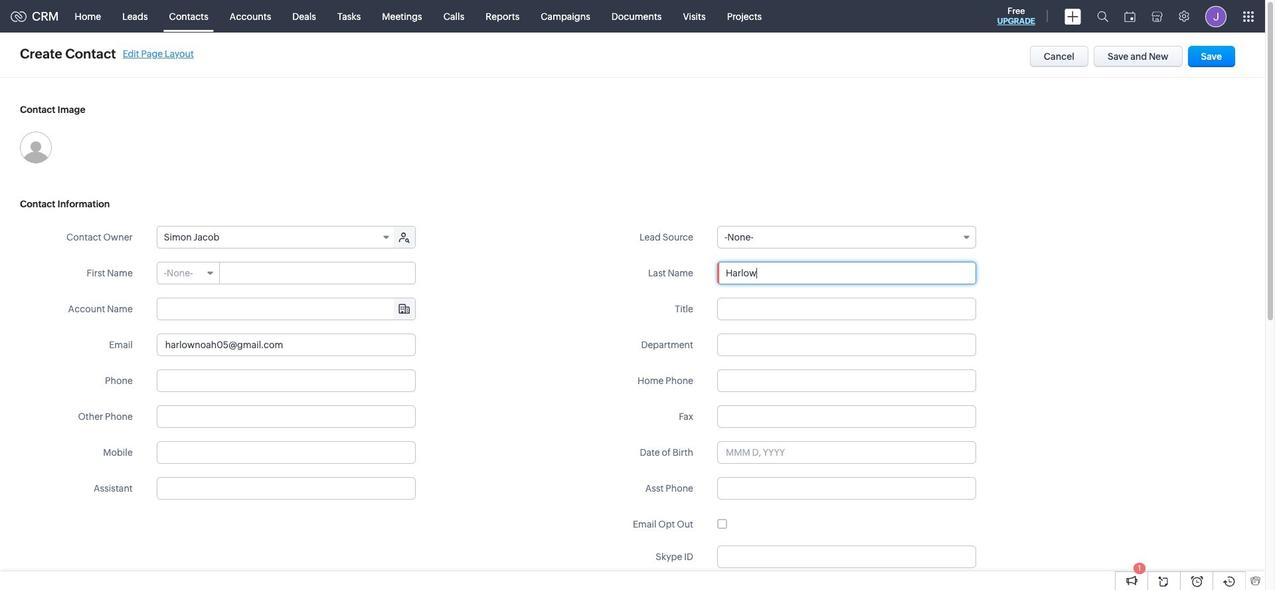 Task type: vqa. For each thing, say whether or not it's contained in the screenshot.
tasks link
no



Task type: describe. For each thing, give the bounding box(es) containing it.
create menu element
[[1057, 0, 1090, 32]]

profile element
[[1198, 0, 1235, 32]]



Task type: locate. For each thing, give the bounding box(es) containing it.
None text field
[[718, 262, 977, 284], [718, 298, 977, 320], [157, 298, 415, 320], [157, 334, 416, 356], [718, 334, 977, 356], [157, 369, 416, 392], [718, 369, 977, 392], [157, 405, 416, 428], [718, 405, 977, 428], [157, 477, 416, 500], [718, 262, 977, 284], [718, 298, 977, 320], [157, 298, 415, 320], [157, 334, 416, 356], [718, 334, 977, 356], [157, 369, 416, 392], [718, 369, 977, 392], [157, 405, 416, 428], [718, 405, 977, 428], [157, 477, 416, 500]]

profile image
[[1206, 6, 1227, 27]]

logo image
[[11, 11, 27, 22]]

MMM D, YYYY text field
[[718, 441, 977, 464]]

search element
[[1090, 0, 1117, 33]]

search image
[[1098, 11, 1109, 22]]

image image
[[20, 132, 52, 163]]

calendar image
[[1125, 11, 1136, 22]]

create menu image
[[1065, 8, 1082, 24]]

None text field
[[220, 262, 415, 284], [157, 441, 416, 464], [718, 477, 977, 500], [718, 546, 977, 568], [220, 262, 415, 284], [157, 441, 416, 464], [718, 477, 977, 500], [718, 546, 977, 568]]

None field
[[718, 226, 977, 249], [157, 227, 395, 248], [157, 262, 220, 284], [157, 298, 415, 320], [718, 226, 977, 249], [157, 227, 395, 248], [157, 262, 220, 284], [157, 298, 415, 320]]



